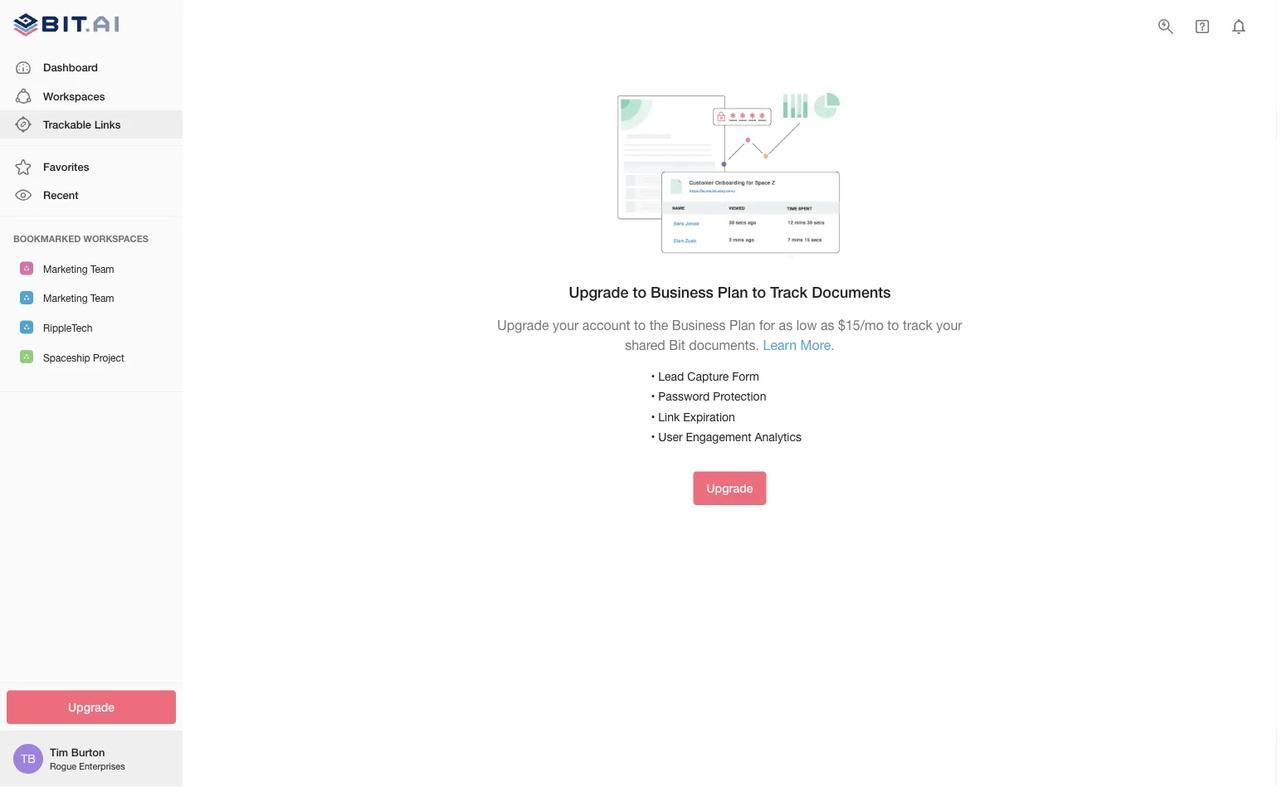 Task type: locate. For each thing, give the bounding box(es) containing it.
upgrade button
[[693, 472, 766, 506], [7, 691, 176, 725]]

marketing team button up "rippletech"
[[0, 283, 183, 313]]

rippletech button
[[0, 313, 183, 342]]

capture
[[687, 369, 729, 383]]

business
[[651, 283, 714, 301], [672, 318, 726, 333]]

• left lead
[[651, 369, 655, 383]]

as
[[779, 318, 793, 333], [821, 318, 835, 333]]

1 vertical spatial upgrade button
[[7, 691, 176, 725]]

2 your from the left
[[936, 318, 963, 333]]

team up 'rippletech' button
[[90, 293, 114, 304]]

link
[[658, 410, 680, 424]]

password
[[658, 390, 710, 403]]

marketing team for second marketing team button
[[43, 293, 114, 304]]

favorites button
[[0, 153, 183, 181]]

marketing team
[[43, 263, 114, 275], [43, 293, 114, 304]]

the
[[650, 318, 668, 333]]

team
[[90, 263, 114, 275], [90, 293, 114, 304]]

1 horizontal spatial your
[[936, 318, 963, 333]]

bit
[[669, 337, 685, 353]]

as right low
[[821, 318, 835, 333]]

0 vertical spatial upgrade button
[[693, 472, 766, 506]]

0 vertical spatial team
[[90, 263, 114, 275]]

recent
[[43, 189, 79, 202]]

for
[[759, 318, 775, 333]]

project
[[93, 352, 124, 363]]

learn
[[763, 337, 797, 353]]

more.
[[801, 337, 835, 353]]

2 marketing team from the top
[[43, 293, 114, 304]]

trackable links
[[43, 118, 121, 131]]

marketing team down bookmarked workspaces
[[43, 263, 114, 275]]

documents.
[[689, 337, 759, 353]]

1 horizontal spatial upgrade button
[[693, 472, 766, 506]]

0 vertical spatial marketing team
[[43, 263, 114, 275]]

plan
[[718, 283, 748, 301], [730, 318, 756, 333]]

1 marketing team from the top
[[43, 263, 114, 275]]

1 team from the top
[[90, 263, 114, 275]]

team down workspaces
[[90, 263, 114, 275]]

2 as from the left
[[821, 318, 835, 333]]

1 vertical spatial marketing
[[43, 293, 88, 304]]

1 marketing from the top
[[43, 263, 88, 275]]

marketing team up "rippletech"
[[43, 293, 114, 304]]

your left account
[[553, 318, 579, 333]]

workspaces
[[83, 233, 149, 244]]

1 vertical spatial team
[[90, 293, 114, 304]]

marketing team for 1st marketing team button
[[43, 263, 114, 275]]

1 horizontal spatial as
[[821, 318, 835, 333]]

• left link
[[651, 410, 655, 424]]

workspaces button
[[0, 82, 183, 110]]

your right track
[[936, 318, 963, 333]]

as right "for"
[[779, 318, 793, 333]]

upgrade button up burton
[[7, 691, 176, 725]]

shared
[[625, 337, 666, 353]]

•
[[651, 369, 655, 383], [651, 390, 655, 403], [651, 410, 655, 424], [651, 430, 655, 444]]

0 horizontal spatial your
[[553, 318, 579, 333]]

tim
[[50, 746, 68, 759]]

• left user
[[651, 430, 655, 444]]

upgrade button down engagement
[[693, 472, 766, 506]]

bookmarked workspaces
[[13, 233, 149, 244]]

trackable
[[43, 118, 91, 131]]

marketing down bookmarked workspaces
[[43, 263, 88, 275]]

trackable links button
[[0, 110, 183, 139]]

0 horizontal spatial as
[[779, 318, 793, 333]]

3 • from the top
[[651, 410, 655, 424]]

plan up upgrade your account to the business plan for as low as $15/mo to track your shared bit documents.
[[718, 283, 748, 301]]

learn more.
[[763, 337, 835, 353]]

business up "bit"
[[672, 318, 726, 333]]

1 vertical spatial plan
[[730, 318, 756, 333]]

low
[[797, 318, 817, 333]]

lead
[[658, 369, 684, 383]]

user
[[658, 430, 683, 444]]

dashboard button
[[0, 54, 183, 82]]

marketing
[[43, 263, 88, 275], [43, 293, 88, 304]]

protection
[[713, 390, 766, 403]]

0 vertical spatial business
[[651, 283, 714, 301]]

plan left "for"
[[730, 318, 756, 333]]

workspaces
[[43, 89, 105, 102]]

1 vertical spatial business
[[672, 318, 726, 333]]

business up the
[[651, 283, 714, 301]]

marketing team button down bookmarked workspaces
[[0, 254, 183, 283]]

0 horizontal spatial upgrade button
[[7, 691, 176, 725]]

marketing up "rippletech"
[[43, 293, 88, 304]]

upgrade
[[569, 283, 629, 301], [497, 318, 549, 333], [707, 482, 753, 496], [68, 701, 115, 715]]

marketing team button
[[0, 254, 183, 283], [0, 283, 183, 313]]

learn more. link
[[763, 337, 835, 353]]

spaceship project button
[[0, 342, 183, 372]]

bookmarked
[[13, 233, 81, 244]]

burton
[[71, 746, 105, 759]]

upgrade inside upgrade your account to the business plan for as low as $15/mo to track your shared bit documents.
[[497, 318, 549, 333]]

0 vertical spatial marketing
[[43, 263, 88, 275]]

rogue
[[50, 761, 77, 772]]

your
[[553, 318, 579, 333], [936, 318, 963, 333]]

track
[[770, 283, 808, 301]]

plan inside upgrade your account to the business plan for as low as $15/mo to track your shared bit documents.
[[730, 318, 756, 333]]

upgrade your account to the business plan for as low as $15/mo to track your shared bit documents.
[[497, 318, 963, 353]]

recent button
[[0, 181, 183, 210]]

• left password on the right of page
[[651, 390, 655, 403]]

1 vertical spatial marketing team
[[43, 293, 114, 304]]

to
[[633, 283, 647, 301], [752, 283, 766, 301], [634, 318, 646, 333], [888, 318, 899, 333]]



Task type: describe. For each thing, give the bounding box(es) containing it.
0 vertical spatial plan
[[718, 283, 748, 301]]

tb
[[21, 752, 36, 766]]

engagement
[[686, 430, 752, 444]]

1 your from the left
[[553, 318, 579, 333]]

2 • from the top
[[651, 390, 655, 403]]

• lead capture form • password protection • link expiration • user engagement analytics
[[651, 369, 802, 444]]

1 marketing team button from the top
[[0, 254, 183, 283]]

$15/mo
[[838, 318, 884, 333]]

track
[[903, 318, 933, 333]]

expiration
[[683, 410, 735, 424]]

2 marketing from the top
[[43, 293, 88, 304]]

1 as from the left
[[779, 318, 793, 333]]

upgrade to business plan to track documents
[[569, 283, 891, 301]]

spaceship project
[[43, 352, 124, 363]]

form
[[732, 369, 759, 383]]

tim burton rogue enterprises
[[50, 746, 125, 772]]

business inside upgrade your account to the business plan for as low as $15/mo to track your shared bit documents.
[[672, 318, 726, 333]]

dashboard
[[43, 61, 98, 74]]

favorites
[[43, 160, 89, 173]]

account
[[583, 318, 630, 333]]

spaceship
[[43, 352, 90, 363]]

4 • from the top
[[651, 430, 655, 444]]

rippletech
[[43, 322, 92, 334]]

2 team from the top
[[90, 293, 114, 304]]

1 • from the top
[[651, 369, 655, 383]]

2 marketing team button from the top
[[0, 283, 183, 313]]

analytics
[[755, 430, 802, 444]]

links
[[94, 118, 121, 131]]

documents
[[812, 283, 891, 301]]

enterprises
[[79, 761, 125, 772]]



Task type: vqa. For each thing, say whether or not it's contained in the screenshot.
TB
yes



